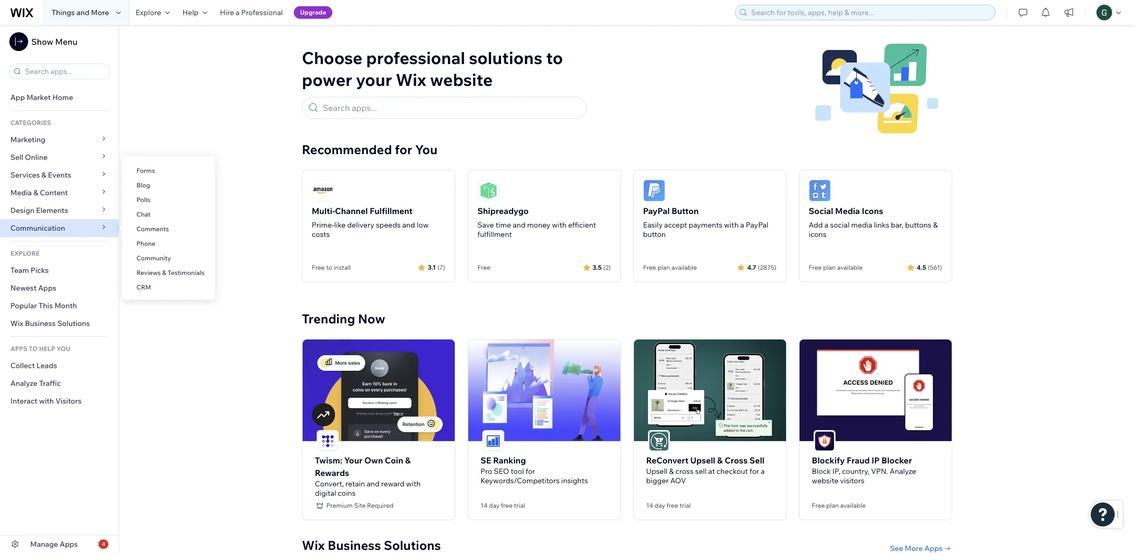 Task type: describe. For each thing, give the bounding box(es) containing it.
to inside choose professional solutions to power your wix website
[[546, 47, 563, 68]]

payments
[[689, 220, 723, 230]]

see more apps
[[890, 544, 943, 553]]

accept
[[664, 220, 687, 230]]

plan down ip,
[[826, 502, 839, 509]]

twism:
[[315, 455, 342, 466]]

sell online link
[[0, 148, 119, 166]]

with inside paypal button easily accept payments with a paypal button
[[724, 220, 739, 230]]

low
[[417, 220, 429, 230]]

free down block
[[812, 502, 825, 509]]

polls
[[137, 196, 150, 204]]

hire a professional link
[[214, 0, 289, 25]]

with inside twism: your own coin & rewards convert, retain and reward with digital coins
[[406, 479, 421, 489]]

1 vertical spatial business
[[328, 538, 381, 553]]

free for paypal button
[[643, 264, 656, 271]]

own
[[364, 455, 383, 466]]

costs
[[312, 230, 330, 239]]

reviews
[[137, 269, 161, 277]]

trending now
[[302, 311, 385, 327]]

block
[[812, 467, 831, 476]]

retain
[[346, 479, 365, 489]]

for inside reconvert upsell & cross sell upsell & cross sell at checkout for a bigger aov
[[750, 467, 759, 476]]

website inside blockify fraud ip blocker block ip, country, vpn. analyze website visitors
[[812, 476, 839, 485]]

business inside sidebar element
[[25, 319, 56, 328]]

a inside social media icons add a social media links bar, buttons & icons
[[825, 220, 829, 230]]

free for reconvert
[[667, 502, 678, 509]]

links
[[874, 220, 889, 230]]

1 vertical spatial search apps... field
[[320, 97, 581, 118]]

chat link
[[122, 206, 215, 224]]

choose professional solutions to power your wix website
[[302, 47, 563, 90]]

popular this month
[[10, 301, 77, 311]]

analyze traffic
[[10, 379, 61, 388]]

at
[[708, 467, 715, 476]]

se ranking poster image
[[468, 340, 620, 441]]

hire a professional
[[220, 8, 283, 17]]

show
[[31, 36, 53, 47]]

communication
[[10, 224, 67, 233]]

multi-channel fulfillment logo image
[[312, 180, 334, 202]]

with inside sidebar element
[[39, 397, 54, 406]]

traffic
[[39, 379, 61, 388]]

marketing link
[[0, 131, 119, 148]]

app market home link
[[0, 89, 119, 106]]

3.1
[[428, 263, 436, 271]]

seo
[[494, 467, 509, 476]]

bar,
[[891, 220, 904, 230]]

forms
[[137, 167, 155, 175]]

things and more
[[52, 8, 109, 17]]

you
[[57, 345, 70, 353]]

professional
[[241, 8, 283, 17]]

plan for easily
[[658, 264, 670, 271]]

reconvert upsell & cross sell poster image
[[634, 340, 786, 441]]

visitors
[[840, 476, 865, 485]]

communication link
[[0, 219, 119, 237]]

search apps... field inside sidebar element
[[22, 64, 106, 79]]

ip,
[[833, 467, 841, 476]]

services & events
[[10, 170, 71, 180]]

blockify
[[812, 455, 845, 466]]

and inside multi-channel fulfillment prime-like delivery speeds and low costs
[[402, 220, 415, 230]]

social media icons logo image
[[809, 180, 831, 202]]

3.5
[[593, 263, 602, 271]]

design elements link
[[0, 202, 119, 219]]

polls link
[[122, 191, 215, 209]]

14 day free trial for se
[[481, 502, 525, 509]]

manage
[[30, 540, 58, 549]]

keywords/competitors
[[481, 476, 560, 485]]

free for se
[[501, 502, 513, 509]]

aov
[[670, 476, 686, 485]]

coins
[[338, 489, 356, 498]]

explore
[[10, 250, 40, 257]]

comments link
[[122, 220, 215, 238]]

trial for upsell
[[680, 502, 691, 509]]

14 for se
[[481, 502, 488, 509]]

manage apps
[[30, 540, 78, 549]]

media inside social media icons add a social media links bar, buttons & icons
[[835, 206, 860, 216]]

blocker
[[882, 455, 912, 466]]

day for se
[[489, 502, 500, 509]]

you
[[415, 142, 438, 157]]

speeds
[[376, 220, 401, 230]]

reward
[[381, 479, 405, 489]]

efficient
[[568, 220, 596, 230]]

fraud
[[847, 455, 870, 466]]

recommended for you
[[302, 142, 438, 157]]

reconvert upsell & cross sell upsell & cross sell at checkout for a bigger aov
[[646, 455, 765, 485]]

to
[[29, 345, 38, 353]]

wix business solutions inside wix business solutions link
[[10, 319, 90, 328]]

4.5 (561)
[[917, 263, 942, 271]]

(7)
[[438, 263, 445, 271]]

services & events link
[[0, 166, 119, 184]]

time
[[496, 220, 511, 230]]

0 vertical spatial paypal
[[643, 206, 670, 216]]

a inside reconvert upsell & cross sell upsell & cross sell at checkout for a bigger aov
[[761, 467, 765, 476]]

show menu button
[[9, 32, 77, 51]]

& inside twism: your own coin & rewards convert, retain and reward with digital coins
[[405, 455, 411, 466]]

twism: your own coin & rewards icon image
[[318, 431, 337, 451]]

cross
[[725, 455, 748, 466]]

analyze traffic link
[[0, 375, 119, 392]]

chat
[[137, 211, 151, 218]]

month
[[55, 301, 77, 311]]

categories
[[10, 119, 51, 127]]

team
[[10, 266, 29, 275]]

social
[[809, 206, 834, 216]]

app
[[10, 93, 25, 102]]

pro
[[481, 467, 492, 476]]

visitors
[[55, 397, 82, 406]]

multi-channel fulfillment prime-like delivery speeds and low costs
[[312, 206, 429, 239]]

trial for ranking
[[514, 502, 525, 509]]

wix inside choose professional solutions to power your wix website
[[396, 69, 426, 90]]

your
[[344, 455, 363, 466]]

4.7
[[747, 263, 757, 271]]

your
[[356, 69, 392, 90]]

country,
[[842, 467, 870, 476]]

interact with visitors
[[10, 397, 82, 406]]

se ranking pro seo tool for keywords/competitors insights
[[481, 455, 588, 485]]

free plan available down the visitors
[[812, 502, 866, 509]]

sell inside sidebar element
[[10, 153, 23, 162]]

ip
[[872, 455, 880, 466]]



Task type: vqa. For each thing, say whether or not it's contained in the screenshot.


Task type: locate. For each thing, give the bounding box(es) containing it.
1 horizontal spatial search apps... field
[[320, 97, 581, 118]]

channel
[[335, 206, 368, 216]]

1 trial from the left
[[514, 502, 525, 509]]

0 horizontal spatial more
[[91, 8, 109, 17]]

phone link
[[122, 235, 215, 253]]

required
[[367, 502, 394, 509]]

with
[[552, 220, 567, 230], [724, 220, 739, 230], [39, 397, 54, 406], [406, 479, 421, 489]]

paypal button logo image
[[643, 180, 665, 202]]

buttons
[[905, 220, 932, 230]]

and right time
[[513, 220, 526, 230]]

0 horizontal spatial search apps... field
[[22, 64, 106, 79]]

a right add
[[825, 220, 829, 230]]

0 horizontal spatial apps
[[38, 283, 56, 293]]

1 vertical spatial paypal
[[746, 220, 769, 230]]

website down solutions
[[430, 69, 493, 90]]

analyze inside blockify fraud ip blocker block ip, country, vpn. analyze website visitors
[[890, 467, 916, 476]]

search apps... field down choose professional solutions to power your wix website
[[320, 97, 581, 118]]

and right things
[[76, 8, 89, 17]]

to left the install
[[326, 264, 332, 271]]

solutions
[[57, 319, 90, 328], [384, 538, 441, 553]]

free down button at the right top of page
[[643, 264, 656, 271]]

free down fulfillment
[[478, 264, 491, 271]]

website down blockify
[[812, 476, 839, 485]]

website inside choose professional solutions to power your wix website
[[430, 69, 493, 90]]

apps right see
[[925, 544, 943, 553]]

3.5 (2)
[[593, 263, 611, 271]]

analyze down blocker
[[890, 467, 916, 476]]

Search for tools, apps, help & more... field
[[748, 5, 992, 20]]

0 horizontal spatial analyze
[[10, 379, 37, 388]]

icons
[[809, 230, 827, 239]]

solutions inside sidebar element
[[57, 319, 90, 328]]

app market home
[[10, 93, 73, 102]]

1 vertical spatial wix business solutions
[[302, 538, 441, 553]]

1 horizontal spatial to
[[546, 47, 563, 68]]

analyze inside sidebar element
[[10, 379, 37, 388]]

now
[[358, 311, 385, 327]]

premium site required
[[326, 502, 394, 509]]

plan down button at the right top of page
[[658, 264, 670, 271]]

0 vertical spatial website
[[430, 69, 493, 90]]

& down community link on the top of page
[[162, 269, 166, 277]]

1 horizontal spatial business
[[328, 538, 381, 553]]

with right payments
[[724, 220, 739, 230]]

business down popular this month
[[25, 319, 56, 328]]

14 day free trial for reconvert
[[646, 502, 691, 509]]

(2)
[[603, 263, 611, 271]]

a right hire
[[236, 8, 240, 17]]

plan
[[658, 264, 670, 271], [823, 264, 836, 271], [826, 502, 839, 509]]

shipreadygo logo image
[[478, 180, 499, 202]]

0 vertical spatial wix
[[396, 69, 426, 90]]

0 vertical spatial more
[[91, 8, 109, 17]]

1 vertical spatial to
[[326, 264, 332, 271]]

1 vertical spatial analyze
[[890, 467, 916, 476]]

and left 'low' at the left top of page
[[402, 220, 415, 230]]

wix inside sidebar element
[[10, 319, 23, 328]]

reviews & testimonials link
[[122, 264, 215, 282]]

with right reward
[[406, 479, 421, 489]]

1 free from the left
[[501, 502, 513, 509]]

0 horizontal spatial 14 day free trial
[[481, 502, 525, 509]]

available
[[672, 264, 697, 271], [837, 264, 863, 271], [840, 502, 866, 509]]

for right 'tool'
[[526, 467, 535, 476]]

1 horizontal spatial free
[[667, 502, 678, 509]]

free for social media icons
[[809, 264, 822, 271]]

available down the visitors
[[840, 502, 866, 509]]

upsell
[[690, 455, 716, 466], [646, 467, 668, 476]]

1 horizontal spatial sell
[[750, 455, 765, 466]]

for right checkout
[[750, 467, 759, 476]]

0 vertical spatial solutions
[[57, 319, 90, 328]]

content
[[40, 188, 68, 197]]

coin
[[385, 455, 403, 466]]

available down social
[[837, 264, 863, 271]]

save
[[478, 220, 494, 230]]

phone
[[137, 240, 155, 247]]

se ranking icon image
[[483, 431, 503, 451]]

with right the money
[[552, 220, 567, 230]]

free
[[312, 264, 325, 271], [478, 264, 491, 271], [643, 264, 656, 271], [809, 264, 822, 271], [812, 502, 825, 509]]

1 horizontal spatial 14
[[646, 502, 653, 509]]

14 day free trial
[[481, 502, 525, 509], [646, 502, 691, 509]]

a
[[236, 8, 240, 17], [740, 220, 744, 230], [825, 220, 829, 230], [761, 467, 765, 476]]

2 free from the left
[[667, 502, 678, 509]]

0 horizontal spatial trial
[[514, 502, 525, 509]]

1 horizontal spatial analyze
[[890, 467, 916, 476]]

2 trial from the left
[[680, 502, 691, 509]]

available for icons
[[837, 264, 863, 271]]

fulfillment
[[478, 230, 512, 239]]

business down site
[[328, 538, 381, 553]]

& right coin
[[405, 455, 411, 466]]

0 horizontal spatial business
[[25, 319, 56, 328]]

apps for newest apps
[[38, 283, 56, 293]]

plan down icons
[[823, 264, 836, 271]]

4.7 (2875)
[[747, 263, 777, 271]]

newest apps
[[10, 283, 56, 293]]

1 vertical spatial upsell
[[646, 467, 668, 476]]

professional
[[366, 47, 465, 68]]

1 14 day free trial from the left
[[481, 502, 525, 509]]

0 vertical spatial analyze
[[10, 379, 37, 388]]

2 14 from the left
[[646, 502, 653, 509]]

paypal up 4.7 (2875)
[[746, 220, 769, 230]]

collect
[[10, 361, 35, 370]]

day down seo
[[489, 502, 500, 509]]

forms link
[[122, 162, 215, 180]]

(2875)
[[758, 263, 777, 271]]

free plan available down button at the right top of page
[[643, 264, 697, 271]]

& down reconvert
[[669, 467, 674, 476]]

0 horizontal spatial 14
[[481, 502, 488, 509]]

newest
[[10, 283, 37, 293]]

day for reconvert
[[655, 502, 665, 509]]

blockify fraud ip blocker poster image
[[800, 340, 952, 441]]

a right checkout
[[761, 467, 765, 476]]

2 day from the left
[[655, 502, 665, 509]]

to right solutions
[[546, 47, 563, 68]]

wix business solutions down this
[[10, 319, 90, 328]]

blockify fraud ip blocker icon image
[[815, 431, 834, 451]]

more right see
[[905, 544, 923, 553]]

1 vertical spatial solutions
[[384, 538, 441, 553]]

1 vertical spatial media
[[835, 206, 860, 216]]

&
[[42, 170, 46, 180], [33, 188, 38, 197], [933, 220, 938, 230], [162, 269, 166, 277], [405, 455, 411, 466], [717, 455, 723, 466], [669, 467, 674, 476]]

services
[[10, 170, 40, 180]]

0 vertical spatial upsell
[[690, 455, 716, 466]]

button
[[643, 230, 666, 239]]

social
[[830, 220, 850, 230]]

interact
[[10, 397, 37, 406]]

testimonials
[[168, 269, 205, 277]]

available down the accept
[[672, 264, 697, 271]]

free plan available
[[643, 264, 697, 271], [809, 264, 863, 271], [812, 502, 866, 509]]

0 horizontal spatial upsell
[[646, 467, 668, 476]]

free plan available down icons
[[809, 264, 863, 271]]

upgrade button
[[294, 6, 333, 19]]

14 down pro
[[481, 502, 488, 509]]

media up design
[[10, 188, 32, 197]]

0 horizontal spatial to
[[326, 264, 332, 271]]

0 horizontal spatial sell
[[10, 153, 23, 162]]

0 horizontal spatial media
[[10, 188, 32, 197]]

reconvert upsell & cross sell icon image
[[649, 431, 669, 451]]

1 horizontal spatial website
[[812, 476, 839, 485]]

and inside shipreadygo save time and money with efficient fulfillment
[[513, 220, 526, 230]]

button
[[672, 206, 699, 216]]

multi-
[[312, 206, 335, 216]]

1 day from the left
[[489, 502, 500, 509]]

0 horizontal spatial website
[[430, 69, 493, 90]]

insights
[[561, 476, 588, 485]]

for left "you"
[[395, 142, 412, 157]]

free for multi-channel fulfillment
[[312, 264, 325, 271]]

recommended
[[302, 142, 392, 157]]

& right buttons at top right
[[933, 220, 938, 230]]

things
[[52, 8, 75, 17]]

trial down "keywords/competitors"
[[514, 502, 525, 509]]

14
[[481, 502, 488, 509], [646, 502, 653, 509]]

& left events
[[42, 170, 46, 180]]

1 horizontal spatial trial
[[680, 502, 691, 509]]

wix business solutions
[[10, 319, 90, 328], [302, 538, 441, 553]]

cross
[[676, 467, 694, 476]]

& left content
[[33, 188, 38, 197]]

1 horizontal spatial upsell
[[690, 455, 716, 466]]

0 horizontal spatial day
[[489, 502, 500, 509]]

team picks
[[10, 266, 49, 275]]

0 horizontal spatial paypal
[[643, 206, 670, 216]]

bigger
[[646, 476, 669, 485]]

help
[[183, 8, 199, 17]]

1 vertical spatial wix
[[10, 319, 23, 328]]

apps up this
[[38, 283, 56, 293]]

1 horizontal spatial paypal
[[746, 220, 769, 230]]

solutions down required
[[384, 538, 441, 553]]

1 vertical spatial sell
[[750, 455, 765, 466]]

paypal button easily accept payments with a paypal button
[[643, 206, 769, 239]]

media & content
[[10, 188, 68, 197]]

and right retain
[[367, 479, 380, 489]]

2 horizontal spatial apps
[[925, 544, 943, 553]]

0 vertical spatial wix business solutions
[[10, 319, 90, 328]]

twism: your own coin & rewards poster image
[[302, 340, 455, 441]]

& inside social media icons add a social media links bar, buttons & icons
[[933, 220, 938, 230]]

free down aov
[[667, 502, 678, 509]]

digital
[[315, 489, 336, 498]]

1 horizontal spatial wix business solutions
[[302, 538, 441, 553]]

power
[[302, 69, 352, 90]]

free plan available for icons
[[809, 264, 863, 271]]

4.5
[[917, 263, 927, 271]]

14 day free trial down aov
[[646, 502, 691, 509]]

2 14 day free trial from the left
[[646, 502, 691, 509]]

1 horizontal spatial for
[[526, 467, 535, 476]]

0 horizontal spatial for
[[395, 142, 412, 157]]

popular
[[10, 301, 37, 311]]

3.1 (7)
[[428, 263, 445, 271]]

sell inside reconvert upsell & cross sell upsell & cross sell at checkout for a bigger aov
[[750, 455, 765, 466]]

community
[[137, 254, 171, 262]]

2 horizontal spatial for
[[750, 467, 759, 476]]

leads
[[36, 361, 57, 370]]

1 14 from the left
[[481, 502, 488, 509]]

apps to help you
[[10, 345, 70, 353]]

0 horizontal spatial wix business solutions
[[10, 319, 90, 328]]

help button
[[176, 0, 214, 25]]

trial
[[514, 502, 525, 509], [680, 502, 691, 509]]

prime-
[[312, 220, 334, 230]]

search apps... field up home
[[22, 64, 106, 79]]

solutions down month
[[57, 319, 90, 328]]

2 horizontal spatial wix
[[396, 69, 426, 90]]

analyze up interact
[[10, 379, 37, 388]]

a inside paypal button easily accept payments with a paypal button
[[740, 220, 744, 230]]

0 horizontal spatial wix
[[10, 319, 23, 328]]

media inside the media & content link
[[10, 188, 32, 197]]

with down the traffic
[[39, 397, 54, 406]]

free plan available for easily
[[643, 264, 697, 271]]

1 vertical spatial website
[[812, 476, 839, 485]]

0 vertical spatial search apps... field
[[22, 64, 106, 79]]

1 horizontal spatial more
[[905, 544, 923, 553]]

marketing
[[10, 135, 45, 144]]

available for easily
[[672, 264, 697, 271]]

more right things
[[91, 8, 109, 17]]

0 vertical spatial business
[[25, 319, 56, 328]]

plan for icons
[[823, 264, 836, 271]]

apps right manage
[[60, 540, 78, 549]]

paypal up easily
[[643, 206, 670, 216]]

se
[[481, 455, 491, 466]]

explore
[[136, 8, 161, 17]]

see
[[890, 544, 903, 553]]

14 day free trial down "keywords/competitors"
[[481, 502, 525, 509]]

blog link
[[122, 177, 215, 194]]

collect leads
[[10, 361, 57, 370]]

14 for reconvert
[[646, 502, 653, 509]]

apps for manage apps
[[60, 540, 78, 549]]

Search apps... field
[[22, 64, 106, 79], [320, 97, 581, 118]]

show menu
[[31, 36, 77, 47]]

1 horizontal spatial 14 day free trial
[[646, 502, 691, 509]]

0 horizontal spatial solutions
[[57, 319, 90, 328]]

ranking
[[493, 455, 526, 466]]

for inside se ranking pro seo tool for keywords/competitors insights
[[526, 467, 535, 476]]

trial down aov
[[680, 502, 691, 509]]

0 vertical spatial sell
[[10, 153, 23, 162]]

sell left "online"
[[10, 153, 23, 162]]

0 vertical spatial media
[[10, 188, 32, 197]]

free left the install
[[312, 264, 325, 271]]

sidebar element
[[0, 25, 119, 553]]

sell right cross
[[750, 455, 765, 466]]

wix business solutions down required
[[302, 538, 441, 553]]

and inside twism: your own coin & rewards convert, retain and reward with digital coins
[[367, 479, 380, 489]]

14 down bigger
[[646, 502, 653, 509]]

2 vertical spatial wix
[[302, 538, 325, 553]]

upsell down reconvert
[[646, 467, 668, 476]]

& left cross
[[717, 455, 723, 466]]

team picks link
[[0, 262, 119, 279]]

design elements
[[10, 206, 68, 215]]

upsell up sell
[[690, 455, 716, 466]]

media & content link
[[0, 184, 119, 202]]

install
[[334, 264, 351, 271]]

reviews & testimonials
[[137, 269, 205, 277]]

1 horizontal spatial solutions
[[384, 538, 441, 553]]

media up social
[[835, 206, 860, 216]]

a right payments
[[740, 220, 744, 230]]

apps
[[10, 345, 27, 353]]

0 horizontal spatial free
[[501, 502, 513, 509]]

free down icons
[[809, 264, 822, 271]]

free down "keywords/competitors"
[[501, 502, 513, 509]]

1 horizontal spatial media
[[835, 206, 860, 216]]

to
[[546, 47, 563, 68], [326, 264, 332, 271]]

sell online
[[10, 153, 48, 162]]

1 vertical spatial more
[[905, 544, 923, 553]]

1 horizontal spatial apps
[[60, 540, 78, 549]]

convert,
[[315, 479, 344, 489]]

twism: your own coin & rewards convert, retain and reward with digital coins
[[315, 455, 421, 498]]

community link
[[122, 250, 215, 267]]

day down bigger
[[655, 502, 665, 509]]

0 vertical spatial to
[[546, 47, 563, 68]]

with inside shipreadygo save time and money with efficient fulfillment
[[552, 220, 567, 230]]

1 horizontal spatial wix
[[302, 538, 325, 553]]

menu
[[55, 36, 77, 47]]

1 horizontal spatial day
[[655, 502, 665, 509]]



